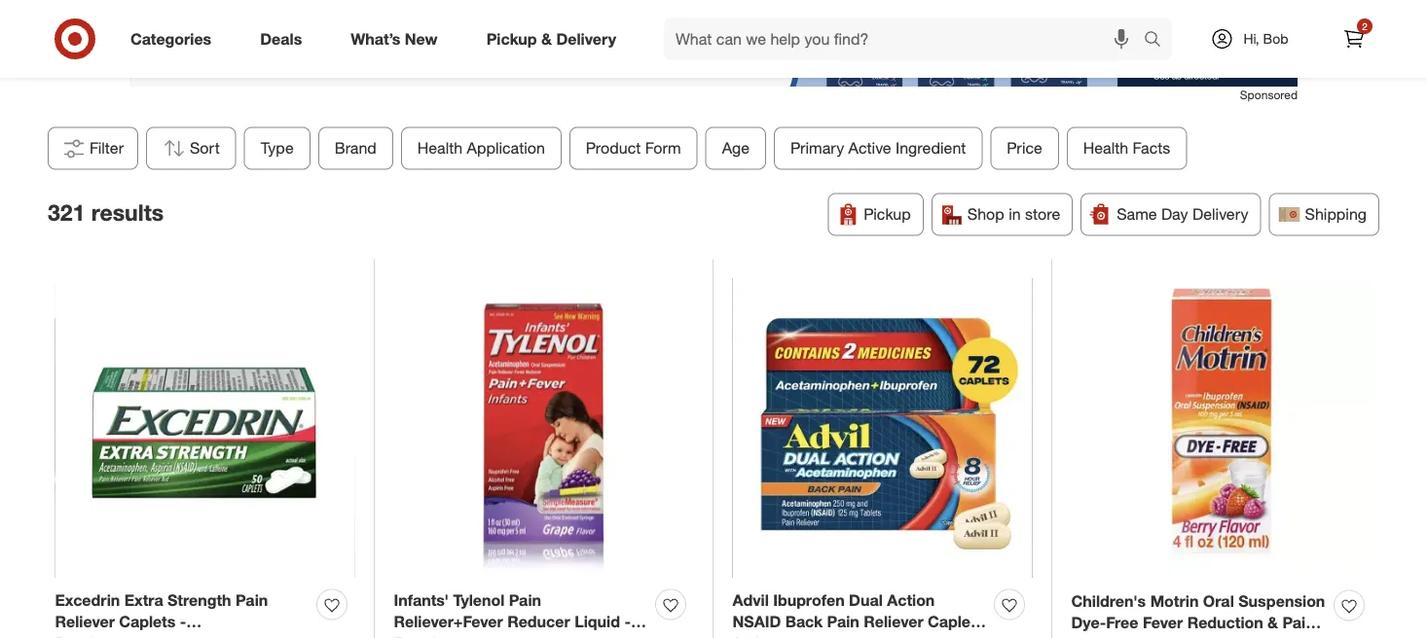 Task type: describe. For each thing, give the bounding box(es) containing it.
action
[[887, 591, 935, 610]]

pickup for pickup
[[864, 205, 911, 224]]

deals
[[260, 29, 302, 48]]

oral
[[1203, 592, 1234, 611]]

shop in store
[[968, 205, 1061, 224]]

pain inside advil ibuprofen dual action nsaid back pain reliever caplet - 72ct
[[827, 613, 860, 632]]

321
[[48, 199, 85, 226]]

product form
[[586, 139, 681, 158]]

2
[[1362, 20, 1368, 32]]

primary active ingredient
[[791, 139, 966, 158]]

- right liquid
[[625, 613, 631, 632]]

what's new link
[[334, 18, 462, 60]]

advil
[[733, 591, 769, 610]]

liquid
[[575, 613, 620, 632]]

321 results
[[48, 199, 164, 226]]

health for health facts
[[1084, 139, 1129, 158]]

acetaminophen/aspirin
[[55, 635, 230, 639]]

shop in store button
[[932, 193, 1073, 236]]

shop
[[968, 205, 1005, 224]]

same day delivery button
[[1081, 193, 1261, 236]]

reducer
[[507, 613, 570, 632]]

primary
[[791, 139, 844, 158]]

form
[[645, 139, 681, 158]]

brand
[[335, 139, 377, 158]]

pain inside excedrin extra strength pain reliever caplets - acetaminophen/aspirin (nsaid)
[[236, 591, 268, 610]]

72ct
[[733, 635, 764, 639]]

store
[[1025, 205, 1061, 224]]

search
[[1135, 31, 1182, 50]]

strength
[[167, 591, 231, 610]]

advil ibuprofen dual action nsaid back pain reliever caplet - 72ct
[[733, 591, 987, 639]]

sort button
[[146, 127, 236, 170]]

- inside children's motrin oral suspension dye-free fever reduction & pain reliever - ibuprofen (nsaid)
[[1136, 636, 1142, 639]]

health for health application
[[418, 139, 463, 158]]

infants'
[[394, 591, 449, 610]]

sponsored
[[1240, 88, 1298, 102]]

reliever+fever
[[394, 613, 503, 632]]

sort
[[190, 139, 220, 158]]

pickup button
[[828, 193, 924, 236]]

deals link
[[244, 18, 326, 60]]

suspension
[[1239, 592, 1325, 611]]

dual
[[849, 591, 883, 610]]

application
[[467, 139, 545, 158]]

(nsaid)
[[234, 635, 291, 639]]

health application
[[418, 139, 545, 158]]

what's
[[351, 29, 401, 48]]

ingredient
[[896, 139, 966, 158]]

day
[[1162, 205, 1188, 224]]

health application button
[[401, 127, 562, 170]]

pickup & delivery link
[[470, 18, 641, 60]]

pickup for pickup & delivery
[[487, 29, 537, 48]]

pickup & delivery
[[487, 29, 616, 48]]

shipping
[[1305, 205, 1367, 224]]

shipping button
[[1269, 193, 1380, 236]]

grape
[[526, 635, 571, 639]]

type
[[261, 139, 294, 158]]

children's motrin oral suspension dye-free fever reduction & pain reliever - ibuprofen (nsaid)
[[1072, 592, 1325, 639]]

product
[[586, 139, 641, 158]]

excedrin extra strength pain reliever caplets - acetaminophen/aspirin (nsaid) link
[[55, 589, 309, 639]]

delivery for pickup & delivery
[[556, 29, 616, 48]]

reliever inside excedrin extra strength pain reliever caplets - acetaminophen/aspirin (nsaid)
[[55, 613, 115, 632]]

caplets
[[119, 613, 176, 632]]

in
[[1009, 205, 1021, 224]]

free
[[1106, 614, 1139, 633]]



Task type: vqa. For each thing, say whether or not it's contained in the screenshot.
321 Results
yes



Task type: locate. For each thing, give the bounding box(es) containing it.
new
[[405, 29, 438, 48]]

infants' tylenol pain reliever+fever reducer liquid - acetaminophen - grape link
[[394, 589, 648, 639]]

facts
[[1133, 139, 1171, 158]]

health facts
[[1084, 139, 1171, 158]]

same day delivery
[[1117, 205, 1249, 224]]

0 vertical spatial &
[[541, 29, 552, 48]]

age button
[[706, 127, 766, 170]]

pain
[[236, 591, 268, 610], [509, 591, 541, 610], [827, 613, 860, 632], [1283, 614, 1315, 633]]

0 horizontal spatial &
[[541, 29, 552, 48]]

same
[[1117, 205, 1157, 224]]

pain inside children's motrin oral suspension dye-free fever reduction & pain reliever - ibuprofen (nsaid)
[[1283, 614, 1315, 633]]

what's new
[[351, 29, 438, 48]]

pickup down primary active ingredient button
[[864, 205, 911, 224]]

1 horizontal spatial delivery
[[1193, 205, 1249, 224]]

infants' tylenol pain reliever+fever reducer liquid - acetaminophen - grape image
[[394, 278, 694, 578], [394, 278, 694, 578]]

- down strength
[[180, 613, 186, 632]]

reliever down action
[[864, 613, 924, 632]]

0 horizontal spatial health
[[418, 139, 463, 158]]

infants' tylenol pain reliever+fever reducer liquid - acetaminophen - grape
[[394, 591, 631, 639]]

ibuprofen
[[773, 591, 845, 610], [1146, 636, 1218, 639]]

children's
[[1072, 592, 1146, 611]]

0 vertical spatial pickup
[[487, 29, 537, 48]]

1 vertical spatial &
[[1268, 614, 1279, 633]]

ibuprofen inside advil ibuprofen dual action nsaid back pain reliever caplet - 72ct
[[773, 591, 845, 610]]

acetaminophen
[[394, 635, 511, 639]]

hi, bob
[[1244, 30, 1289, 47]]

excedrin extra strength pain reliever caplets - acetaminophen/aspirin (nsaid)
[[55, 591, 291, 639]]

health left facts
[[1084, 139, 1129, 158]]

pickup right new
[[487, 29, 537, 48]]

delivery
[[556, 29, 616, 48], [1193, 205, 1249, 224]]

1 horizontal spatial pickup
[[864, 205, 911, 224]]

0 horizontal spatial ibuprofen
[[773, 591, 845, 610]]

pain down suspension
[[1283, 614, 1315, 633]]

- inside advil ibuprofen dual action nsaid back pain reliever caplet - 72ct
[[980, 613, 987, 632]]

categories link
[[114, 18, 236, 60]]

extra
[[124, 591, 163, 610]]

0 horizontal spatial reliever
[[55, 613, 115, 632]]

age
[[722, 139, 750, 158]]

reliever inside advil ibuprofen dual action nsaid back pain reliever caplet - 72ct
[[864, 613, 924, 632]]

advertisement region
[[130, 0, 1298, 87]]

0 horizontal spatial pickup
[[487, 29, 537, 48]]

- inside excedrin extra strength pain reliever caplets - acetaminophen/aspirin (nsaid)
[[180, 613, 186, 632]]

0 vertical spatial delivery
[[556, 29, 616, 48]]

2 horizontal spatial reliever
[[1072, 636, 1131, 639]]

caplet
[[928, 613, 976, 632]]

advil ibuprofen dual action nsaid back pain reliever caplet - 72ct link
[[733, 589, 987, 639]]

1 horizontal spatial &
[[1268, 614, 1279, 633]]

pain up reducer
[[509, 591, 541, 610]]

1 horizontal spatial ibuprofen
[[1146, 636, 1218, 639]]

primary active ingredient button
[[774, 127, 983, 170]]

health
[[418, 139, 463, 158], [1084, 139, 1129, 158]]

excedrin extra strength pain reliever caplets - acetaminophen/aspirin (nsaid) image
[[55, 278, 355, 578], [55, 278, 355, 578]]

0 horizontal spatial delivery
[[556, 29, 616, 48]]

reliever down dye-
[[1072, 636, 1131, 639]]

What can we help you find? suggestions appear below search field
[[664, 18, 1149, 60]]

pain inside infants' tylenol pain reliever+fever reducer liquid - acetaminophen - grape
[[509, 591, 541, 610]]

health facts button
[[1067, 127, 1187, 170]]

back
[[785, 613, 823, 632]]

delivery for same day delivery
[[1193, 205, 1249, 224]]

excedrin
[[55, 591, 120, 610]]

nsaid
[[733, 613, 781, 632]]

pain up (nsaid)
[[236, 591, 268, 610]]

product form button
[[570, 127, 698, 170]]

dye-
[[1072, 614, 1106, 633]]

1 horizontal spatial health
[[1084, 139, 1129, 158]]

- down reducer
[[515, 635, 522, 639]]

pickup
[[487, 29, 537, 48], [864, 205, 911, 224]]

tylenol
[[453, 591, 505, 610]]

health left application
[[418, 139, 463, 158]]

motrin
[[1151, 592, 1199, 611]]

brand button
[[318, 127, 393, 170]]

-
[[180, 613, 186, 632], [625, 613, 631, 632], [980, 613, 987, 632], [515, 635, 522, 639], [1136, 636, 1142, 639]]

bob
[[1263, 30, 1289, 47]]

reliever inside children's motrin oral suspension dye-free fever reduction & pain reliever - ibuprofen (nsaid)
[[1072, 636, 1131, 639]]

children's motrin oral suspension dye-free fever reduction & pain reliever - ibuprofen (nsaid) - berry - 4 fl oz image
[[1072, 278, 1372, 579], [1072, 278, 1372, 579]]

filter
[[90, 139, 124, 158]]

reliever
[[55, 613, 115, 632], [864, 613, 924, 632], [1072, 636, 1131, 639]]

pickup inside button
[[864, 205, 911, 224]]

2 link
[[1333, 18, 1376, 60]]

1 health from the left
[[418, 139, 463, 158]]

0 vertical spatial ibuprofen
[[773, 591, 845, 610]]

ibuprofen down fever
[[1146, 636, 1218, 639]]

results
[[91, 199, 164, 226]]

reliever down excedrin
[[55, 613, 115, 632]]

filter button
[[48, 127, 138, 170]]

ibuprofen up back
[[773, 591, 845, 610]]

&
[[541, 29, 552, 48], [1268, 614, 1279, 633]]

price
[[1007, 139, 1043, 158]]

ibuprofen inside children's motrin oral suspension dye-free fever reduction & pain reliever - ibuprofen (nsaid)
[[1146, 636, 1218, 639]]

- down free
[[1136, 636, 1142, 639]]

advil ibuprofen dual action nsaid back pain reliever caplet - 72ct image
[[733, 278, 1033, 578], [733, 278, 1033, 578]]

hi,
[[1244, 30, 1260, 47]]

fever
[[1143, 614, 1183, 633]]

1 vertical spatial ibuprofen
[[1146, 636, 1218, 639]]

children's motrin oral suspension dye-free fever reduction & pain reliever - ibuprofen (nsaid) link
[[1072, 590, 1327, 639]]

active
[[849, 139, 892, 158]]

2 health from the left
[[1084, 139, 1129, 158]]

type button
[[244, 127, 310, 170]]

pain down dual
[[827, 613, 860, 632]]

1 vertical spatial pickup
[[864, 205, 911, 224]]

categories
[[130, 29, 212, 48]]

1 vertical spatial delivery
[[1193, 205, 1249, 224]]

delivery inside button
[[1193, 205, 1249, 224]]

- right the caplet
[[980, 613, 987, 632]]

price button
[[991, 127, 1059, 170]]

search button
[[1135, 18, 1182, 64]]

reduction
[[1188, 614, 1264, 633]]

& inside children's motrin oral suspension dye-free fever reduction & pain reliever - ibuprofen (nsaid)
[[1268, 614, 1279, 633]]

1 horizontal spatial reliever
[[864, 613, 924, 632]]



